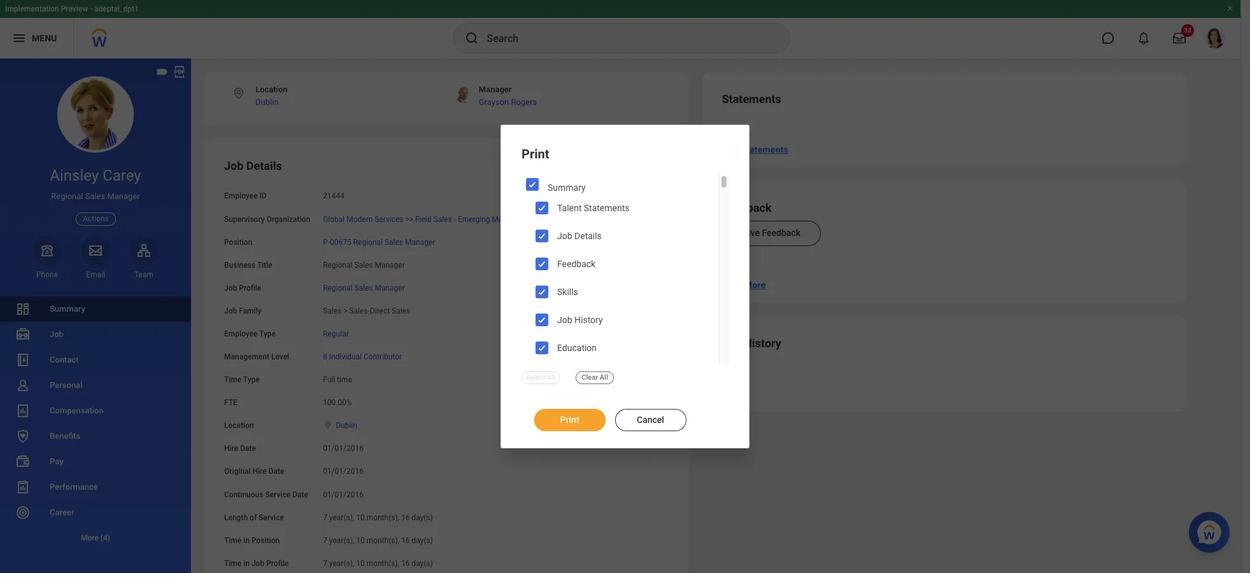Task type: vqa. For each thing, say whether or not it's contained in the screenshot.
bottommost year(s),
yes



Task type: locate. For each thing, give the bounding box(es) containing it.
hire
[[224, 445, 238, 454], [253, 468, 267, 477]]

time down length
[[224, 537, 242, 546]]

0 vertical spatial profile
[[239, 284, 261, 293]]

3 7 year(s), 10 month(s), 16 day(s) from the top
[[323, 560, 433, 569]]

100.00%
[[323, 399, 352, 408]]

0 horizontal spatial dublin
[[255, 98, 279, 107]]

manager up grayson
[[479, 85, 512, 94]]

1 vertical spatial in
[[243, 560, 250, 569]]

feedback inside summary element
[[557, 259, 596, 269]]

1 7 from the top
[[323, 514, 327, 523]]

3 check small image from the top
[[534, 257, 550, 272]]

0 horizontal spatial job history
[[557, 315, 603, 325]]

1 horizontal spatial location
[[255, 85, 288, 94]]

2 vertical spatial month(s),
[[367, 560, 399, 569]]

year(s), up time in job profile element
[[329, 537, 354, 546]]

type
[[259, 330, 276, 339], [243, 376, 260, 385]]

date up continuous service date
[[269, 468, 284, 477]]

1 16 from the top
[[401, 514, 410, 523]]

dublin inside the job details group
[[336, 422, 357, 431]]

1 horizontal spatial dublin
[[336, 422, 357, 431]]

manager down the p-00675 regional sales manager
[[375, 261, 405, 270]]

job history up education
[[557, 315, 603, 325]]

job details inside group
[[224, 160, 282, 173]]

10 up time in job profile element
[[356, 537, 365, 546]]

1 vertical spatial profile
[[266, 560, 289, 569]]

1 01/01/2016 from the top
[[323, 445, 364, 454]]

0 vertical spatial 10
[[356, 514, 365, 523]]

0 horizontal spatial print
[[522, 146, 549, 162]]

10 down time in position element
[[356, 560, 365, 569]]

check small image for summary
[[525, 177, 540, 192]]

16 inside length of service element
[[401, 514, 410, 523]]

0 horizontal spatial summary
[[50, 304, 85, 314]]

regional sales manager up regional sales manager link at the left of the page
[[323, 261, 405, 270]]

list containing summary
[[0, 297, 191, 552]]

job down talent
[[557, 231, 572, 241]]

clear all
[[582, 374, 608, 382]]

1 vertical spatial print
[[560, 415, 580, 425]]

summary
[[548, 183, 586, 193], [50, 304, 85, 314]]

summary up talent
[[548, 183, 586, 193]]

1 time from the top
[[224, 376, 242, 385]]

individual
[[329, 353, 362, 362]]

1 horizontal spatial print
[[560, 415, 580, 425]]

0 vertical spatial date
[[240, 445, 256, 454]]

region
[[522, 399, 729, 433]]

date for service
[[292, 491, 308, 500]]

time down time in position
[[224, 560, 242, 569]]

10 inside time in job profile element
[[356, 560, 365, 569]]

regional sales manager up job family element
[[323, 284, 405, 293]]

1 horizontal spatial hire
[[253, 468, 267, 477]]

1 vertical spatial 01/01/2016
[[323, 468, 364, 477]]

feedback up skills
[[557, 259, 596, 269]]

employee for employee type
[[224, 330, 258, 339]]

1 vertical spatial month(s),
[[367, 537, 399, 546]]

service right of
[[259, 514, 284, 523]]

year(s), down time in position element
[[329, 560, 354, 569]]

summary inside 'print' dialog
[[548, 183, 586, 193]]

print
[[522, 146, 549, 162], [560, 415, 580, 425]]

3 10 from the top
[[356, 560, 365, 569]]

7 inside time in position element
[[323, 537, 327, 546]]

hire up "original"
[[224, 445, 238, 454]]

job up contact
[[50, 330, 64, 339]]

regional inside navigation pane region
[[51, 192, 83, 201]]

time in job profile element
[[323, 552, 433, 569]]

2 day(s) from the top
[[412, 537, 433, 546]]

month(s), down time in position element
[[367, 560, 399, 569]]

year(s), inside time in position element
[[329, 537, 354, 546]]

0 vertical spatial year(s),
[[329, 514, 354, 523]]

1 horizontal spatial summary
[[548, 183, 586, 193]]

1 7 year(s), 10 month(s), 16 day(s) from the top
[[323, 514, 433, 523]]

0 vertical spatial summary
[[548, 183, 586, 193]]

job up the employee id
[[224, 160, 244, 173]]

month(s), inside time in position element
[[367, 537, 399, 546]]

1 vertical spatial statements
[[741, 145, 789, 155]]

adeptai_dpt1
[[94, 4, 139, 13]]

regional sales manager
[[51, 192, 140, 201], [323, 261, 405, 270], [323, 284, 405, 293]]

history
[[574, 315, 603, 325], [744, 337, 781, 350]]

1 in from the top
[[243, 537, 250, 546]]

original hire date element
[[323, 460, 364, 477]]

7 year(s), 10 month(s), 16 day(s) up time in job profile element
[[323, 537, 433, 546]]

regional inside the p-00675 regional sales manager link
[[353, 238, 383, 247]]

2 vertical spatial check small image
[[534, 257, 550, 272]]

all
[[600, 374, 608, 382]]

profile up family
[[239, 284, 261, 293]]

10 for length of service
[[356, 514, 365, 523]]

0 vertical spatial service
[[265, 491, 291, 500]]

10 inside length of service element
[[356, 514, 365, 523]]

1 vertical spatial year(s),
[[329, 537, 354, 546]]

0 vertical spatial type
[[259, 330, 276, 339]]

dublin inside "location dublin"
[[255, 98, 279, 107]]

manager
[[479, 85, 512, 94], [107, 192, 140, 201], [405, 238, 435, 247], [375, 261, 405, 270], [375, 284, 405, 293]]

in for position
[[243, 537, 250, 546]]

0 vertical spatial 7
[[323, 514, 327, 523]]

grayson rogers link
[[479, 98, 537, 107]]

0 vertical spatial job history
[[557, 315, 603, 325]]

job details down talent
[[557, 231, 602, 241]]

0 vertical spatial dublin
[[255, 98, 279, 107]]

0 vertical spatial location image
[[232, 87, 246, 101]]

16 inside time in job profile element
[[401, 560, 410, 569]]

7 year(s), 10 month(s), 16 day(s) up time in position element
[[323, 514, 433, 523]]

month(s), inside time in job profile element
[[367, 560, 399, 569]]

1 vertical spatial regional sales manager
[[323, 261, 405, 270]]

0 vertical spatial hire
[[224, 445, 238, 454]]

print down rogers
[[522, 146, 549, 162]]

0 horizontal spatial hire
[[224, 445, 238, 454]]

2 7 year(s), 10 month(s), 16 day(s) from the top
[[323, 537, 433, 546]]

profile logan mcneil element
[[1197, 24, 1233, 52]]

personal link
[[0, 373, 191, 399]]

team link
[[129, 236, 159, 280]]

2 check small image from the top
[[534, 229, 550, 244]]

day(s) for length of service
[[412, 514, 433, 523]]

2 time from the top
[[224, 537, 242, 546]]

history down more
[[744, 337, 781, 350]]

01/01/2016 up continuous service date element
[[323, 468, 364, 477]]

7
[[323, 514, 327, 523], [323, 537, 327, 546], [323, 560, 327, 569]]

1 vertical spatial day(s)
[[412, 537, 433, 546]]

employee left id
[[224, 192, 258, 201]]

regional
[[51, 192, 83, 201], [353, 238, 383, 247], [323, 261, 352, 270], [323, 284, 352, 293]]

management level
[[224, 353, 289, 362]]

give feedback button
[[722, 221, 821, 246]]

education
[[557, 343, 597, 353]]

1 vertical spatial 16
[[401, 537, 410, 546]]

7 year(s), 10 month(s), 16 day(s) down time in position element
[[323, 560, 433, 569]]

statements right add
[[741, 145, 789, 155]]

0 vertical spatial -
[[90, 4, 92, 13]]

0 vertical spatial month(s),
[[367, 514, 399, 523]]

profile down time in position
[[266, 560, 289, 569]]

supervisory
[[224, 215, 265, 224]]

1 vertical spatial time
[[224, 537, 242, 546]]

1 vertical spatial details
[[574, 231, 602, 241]]

3 7 from the top
[[323, 560, 327, 569]]

0 horizontal spatial location
[[224, 422, 254, 431]]

10 up time in position element
[[356, 514, 365, 523]]

month(s), inside length of service element
[[367, 514, 399, 523]]

0 horizontal spatial -
[[90, 4, 92, 13]]

1 vertical spatial 7
[[323, 537, 327, 546]]

3 16 from the top
[[401, 560, 410, 569]]

1 vertical spatial type
[[243, 376, 260, 385]]

16 up time in job profile element
[[401, 537, 410, 546]]

full time element
[[323, 373, 352, 385]]

2 vertical spatial day(s)
[[412, 560, 433, 569]]

0 vertical spatial 7 year(s), 10 month(s), 16 day(s)
[[323, 514, 433, 523]]

1 horizontal spatial -
[[454, 215, 456, 224]]

full
[[323, 376, 335, 385]]

regional down ainsley
[[51, 192, 83, 201]]

1 10 from the top
[[356, 514, 365, 523]]

1 month(s), from the top
[[367, 514, 399, 523]]

regional sales manager down ainsley carey
[[51, 192, 140, 201]]

- inside the job details group
[[454, 215, 456, 224]]

list
[[0, 297, 191, 552]]

3 month(s), from the top
[[367, 560, 399, 569]]

10 inside time in position element
[[356, 537, 365, 546]]

day(s) up time in position element
[[412, 514, 433, 523]]

fte
[[224, 399, 237, 408]]

p-
[[323, 238, 330, 247]]

regional inside business title element
[[323, 261, 352, 270]]

2 month(s), from the top
[[367, 537, 399, 546]]

clear all button
[[576, 372, 614, 385]]

sales down ainsley carey
[[85, 192, 105, 201]]

employee
[[224, 192, 258, 201], [224, 330, 258, 339]]

1 vertical spatial dublin
[[336, 422, 357, 431]]

manager up 'direct'
[[375, 284, 405, 293]]

3 time from the top
[[224, 560, 242, 569]]

job history
[[557, 315, 603, 325], [722, 337, 781, 350]]

0 vertical spatial dublin link
[[255, 98, 279, 107]]

employee for employee id
[[224, 192, 258, 201]]

statements up add statements button
[[722, 92, 781, 106]]

0 vertical spatial in
[[243, 537, 250, 546]]

statements right talent
[[584, 203, 630, 213]]

in down time in position
[[243, 560, 250, 569]]

type down management
[[243, 376, 260, 385]]

position up 'time in job profile'
[[252, 537, 280, 546]]

length
[[224, 514, 248, 523]]

carey
[[103, 167, 141, 185]]

3 day(s) from the top
[[412, 560, 433, 569]]

1 vertical spatial check small image
[[534, 229, 550, 244]]

1 vertical spatial location
[[224, 422, 254, 431]]

dublin link
[[255, 98, 279, 107], [336, 419, 357, 431]]

01/01/2016 for continuous service date
[[323, 491, 364, 500]]

- right preview
[[90, 4, 92, 13]]

summary inside list
[[50, 304, 85, 314]]

job down time in position
[[252, 560, 264, 569]]

summary link
[[0, 297, 191, 322]]

contact image
[[15, 353, 31, 368]]

view more
[[722, 280, 766, 290]]

0 horizontal spatial history
[[574, 315, 603, 325]]

full time
[[323, 376, 352, 385]]

print down clear all button
[[560, 415, 580, 425]]

01/01/2016 up original hire date element on the bottom of the page
[[323, 445, 364, 454]]

1 horizontal spatial job details
[[557, 231, 602, 241]]

7 year(s), 10 month(s), 16 day(s)
[[323, 514, 433, 523], [323, 537, 433, 546], [323, 560, 433, 569]]

year(s), down continuous service date element
[[329, 514, 354, 523]]

sales-
[[349, 307, 370, 316]]

hire right "original"
[[253, 468, 267, 477]]

job details
[[224, 160, 282, 173], [557, 231, 602, 241]]

-
[[90, 4, 92, 13], [454, 215, 456, 224]]

date up original hire date
[[240, 445, 256, 454]]

0 horizontal spatial dublin link
[[255, 98, 279, 107]]

0 vertical spatial job details
[[224, 160, 282, 173]]

sales up job family element
[[354, 284, 373, 293]]

2 in from the top
[[243, 560, 250, 569]]

details up id
[[246, 160, 282, 173]]

1 vertical spatial 7 year(s), 10 month(s), 16 day(s)
[[323, 537, 433, 546]]

feedback right give
[[762, 228, 801, 238]]

10 for time in job profile
[[356, 560, 365, 569]]

regional up > at the bottom of page
[[323, 284, 352, 293]]

1 day(s) from the top
[[412, 514, 433, 523]]

job details up the employee id
[[224, 160, 282, 173]]

month(s), up time in job profile element
[[367, 537, 399, 546]]

more
[[744, 280, 766, 290]]

2 vertical spatial year(s),
[[329, 560, 354, 569]]

navigation pane region
[[0, 59, 191, 574]]

sales right 'direct'
[[392, 307, 410, 316]]

hire date
[[224, 445, 256, 454]]

month(s),
[[367, 514, 399, 523], [367, 537, 399, 546], [367, 560, 399, 569]]

team ainsley carey element
[[129, 270, 159, 280]]

regional up business title element
[[353, 238, 383, 247]]

in for job
[[243, 560, 250, 569]]

location image left "location dublin"
[[232, 87, 246, 101]]

2 vertical spatial time
[[224, 560, 242, 569]]

time in position element
[[323, 529, 433, 546]]

details inside summary element
[[574, 231, 602, 241]]

1 check small image from the top
[[534, 201, 550, 216]]

id
[[259, 192, 267, 201]]

0 vertical spatial 16
[[401, 514, 410, 523]]

manager down carey
[[107, 192, 140, 201]]

year(s), inside length of service element
[[329, 514, 354, 523]]

7 inside time in job profile element
[[323, 560, 327, 569]]

1 vertical spatial position
[[252, 537, 280, 546]]

statements inside add statements button
[[741, 145, 789, 155]]

3 year(s), from the top
[[329, 560, 354, 569]]

01/01/2016 for hire date
[[323, 445, 364, 454]]

check small image for job
[[534, 229, 550, 244]]

2 vertical spatial 16
[[401, 560, 410, 569]]

implementation
[[5, 4, 59, 13]]

2 16 from the top
[[401, 537, 410, 546]]

check small image
[[525, 177, 540, 192], [534, 285, 550, 300], [534, 313, 550, 328], [534, 341, 550, 356]]

2 employee from the top
[[224, 330, 258, 339]]

month(s), up time in position element
[[367, 514, 399, 523]]

2 10 from the top
[[356, 537, 365, 546]]

0 horizontal spatial date
[[240, 445, 256, 454]]

0 vertical spatial details
[[246, 160, 282, 173]]

2 vertical spatial statements
[[584, 203, 630, 213]]

time in position
[[224, 537, 280, 546]]

16 down time in position element
[[401, 560, 410, 569]]

7 inside length of service element
[[323, 514, 327, 523]]

1 vertical spatial summary
[[50, 304, 85, 314]]

year(s), inside time in job profile element
[[329, 560, 354, 569]]

statements for add statements
[[741, 145, 789, 155]]

history up education
[[574, 315, 603, 325]]

1 vertical spatial 10
[[356, 537, 365, 546]]

1 vertical spatial job history
[[722, 337, 781, 350]]

in
[[243, 537, 250, 546], [243, 560, 250, 569]]

- left emerging
[[454, 215, 456, 224]]

business title element
[[323, 253, 405, 271]]

2 01/01/2016 from the top
[[323, 468, 364, 477]]

family
[[239, 307, 261, 316]]

statements
[[722, 92, 781, 106], [741, 145, 789, 155], [584, 203, 630, 213]]

0 horizontal spatial location image
[[232, 87, 246, 101]]

7 for time in job profile
[[323, 560, 327, 569]]

01/01/2016 down original hire date element on the bottom of the page
[[323, 491, 364, 500]]

0 vertical spatial location
[[255, 85, 288, 94]]

1 vertical spatial job details
[[557, 231, 602, 241]]

2 7 from the top
[[323, 537, 327, 546]]

job details group
[[224, 159, 668, 570]]

business title
[[224, 261, 272, 270]]

service down original hire date
[[265, 491, 291, 500]]

0 vertical spatial history
[[574, 315, 603, 325]]

time up "fte"
[[224, 376, 242, 385]]

notifications large image
[[1137, 32, 1150, 45]]

type up management level
[[259, 330, 276, 339]]

2 year(s), from the top
[[329, 537, 354, 546]]

0 horizontal spatial profile
[[239, 284, 261, 293]]

field
[[415, 215, 432, 224]]

location image
[[232, 87, 246, 101], [323, 421, 333, 430]]

job inside "link"
[[50, 330, 64, 339]]

16 for time in position
[[401, 537, 410, 546]]

16 up time in position element
[[401, 514, 410, 523]]

statements inside summary element
[[584, 203, 630, 213]]

2 vertical spatial 01/01/2016
[[323, 491, 364, 500]]

day(s) inside length of service element
[[412, 514, 433, 523]]

email ainsley carey element
[[81, 270, 110, 280]]

date left continuous service date element
[[292, 491, 308, 500]]

manager inside business title element
[[375, 261, 405, 270]]

2 vertical spatial regional sales manager
[[323, 284, 405, 293]]

7 for time in position
[[323, 537, 327, 546]]

continuous
[[224, 491, 263, 500]]

1 horizontal spatial dublin link
[[336, 419, 357, 431]]

location inside the job details group
[[224, 422, 254, 431]]

day(s) inside time in job profile element
[[412, 560, 433, 569]]

1 vertical spatial location image
[[323, 421, 333, 430]]

job details button
[[224, 160, 282, 173]]

1 vertical spatial history
[[744, 337, 781, 350]]

day(s) down time in position element
[[412, 560, 433, 569]]

feedback up give
[[722, 201, 772, 215]]

details down talent statements
[[574, 231, 602, 241]]

1 employee from the top
[[224, 192, 258, 201]]

day(s) inside time in position element
[[412, 537, 433, 546]]

day(s) for time in position
[[412, 537, 433, 546]]

employee id element
[[323, 184, 344, 202]]

1 horizontal spatial location image
[[323, 421, 333, 430]]

0 horizontal spatial job details
[[224, 160, 282, 173]]

location image down 100.00%
[[323, 421, 333, 430]]

2 vertical spatial 7
[[323, 560, 327, 569]]

feedback
[[722, 201, 772, 215], [762, 228, 801, 238], [557, 259, 596, 269]]

cancel button
[[615, 410, 687, 432]]

1 horizontal spatial job history
[[722, 337, 781, 350]]

16
[[401, 514, 410, 523], [401, 537, 410, 546], [401, 560, 410, 569]]

location for location
[[224, 422, 254, 431]]

sales up regional sales manager link at the left of the page
[[354, 261, 373, 270]]

performance link
[[0, 475, 191, 501]]

1 year(s), from the top
[[329, 514, 354, 523]]

2 vertical spatial feedback
[[557, 259, 596, 269]]

time for time type
[[224, 376, 242, 385]]

0 vertical spatial day(s)
[[412, 514, 433, 523]]

regional sales manager inside navigation pane region
[[51, 192, 140, 201]]

contact link
[[0, 348, 191, 373]]

0 vertical spatial check small image
[[534, 201, 550, 216]]

2 horizontal spatial date
[[292, 491, 308, 500]]

benefits link
[[0, 424, 191, 450]]

16 for length of service
[[401, 514, 410, 523]]

7 year(s), 10 month(s), 16 day(s) for time in position
[[323, 537, 433, 546]]

21444
[[323, 192, 344, 201]]

in down the length of service
[[243, 537, 250, 546]]

2 vertical spatial 7 year(s), 10 month(s), 16 day(s)
[[323, 560, 433, 569]]

7 year(s), 10 month(s), 16 day(s) for length of service
[[323, 514, 433, 523]]

view team image
[[136, 243, 152, 258]]

job image
[[15, 327, 31, 343]]

region containing print
[[522, 399, 729, 433]]

employee down job family
[[224, 330, 258, 339]]

tag image
[[155, 65, 169, 79]]

summary element
[[534, 190, 719, 358]]

history inside summary element
[[574, 315, 603, 325]]

16 inside time in position element
[[401, 537, 410, 546]]

details inside group
[[246, 160, 282, 173]]

0 vertical spatial regional sales manager
[[51, 192, 140, 201]]

01/01/2016
[[323, 445, 364, 454], [323, 468, 364, 477], [323, 491, 364, 500]]

1 vertical spatial -
[[454, 215, 456, 224]]

1 vertical spatial employee
[[224, 330, 258, 339]]

2 vertical spatial 10
[[356, 560, 365, 569]]

global modern services >> field sales - emerging markets group
[[323, 215, 542, 224]]

location
[[255, 85, 288, 94], [224, 422, 254, 431]]

3 01/01/2016 from the top
[[323, 491, 364, 500]]

service
[[265, 491, 291, 500], [259, 514, 284, 523]]

regional down 00675 at the left top of page
[[323, 261, 352, 270]]

check small image
[[534, 201, 550, 216], [534, 229, 550, 244], [534, 257, 550, 272]]

summary up job "link"
[[50, 304, 85, 314]]

location image inside the job details group
[[323, 421, 333, 430]]

0 vertical spatial time
[[224, 376, 242, 385]]

job profile
[[224, 284, 261, 293]]

job history down more
[[722, 337, 781, 350]]

1 horizontal spatial history
[[744, 337, 781, 350]]

job family
[[224, 307, 261, 316]]

phone image
[[38, 243, 56, 258]]

month(s), for length of service
[[367, 514, 399, 523]]

date
[[240, 445, 256, 454], [269, 468, 284, 477], [292, 491, 308, 500]]

position up business
[[224, 238, 252, 247]]

year(s), for length of service
[[329, 514, 354, 523]]

day(s) up time in job profile element
[[412, 537, 433, 546]]

details
[[246, 160, 282, 173], [574, 231, 602, 241]]

1 horizontal spatial date
[[269, 468, 284, 477]]

8 individual contributor
[[323, 353, 402, 362]]

job
[[224, 160, 244, 173], [557, 231, 572, 241], [224, 284, 237, 293], [224, 307, 237, 316], [557, 315, 572, 325], [50, 330, 64, 339], [722, 337, 741, 350], [252, 560, 264, 569]]



Task type: describe. For each thing, give the bounding box(es) containing it.
print dialog
[[501, 125, 750, 574]]

direct
[[370, 307, 390, 316]]

feedback inside button
[[762, 228, 801, 238]]

regular link
[[323, 327, 349, 339]]

length of service element
[[323, 506, 433, 523]]

sales left > at the bottom of page
[[323, 307, 342, 316]]

employee type
[[224, 330, 276, 339]]

0 vertical spatial position
[[224, 238, 252, 247]]

16 for time in job profile
[[401, 560, 410, 569]]

job down skills
[[557, 315, 572, 325]]

phone button
[[32, 236, 62, 280]]

team
[[134, 271, 153, 279]]

continuous service date element
[[323, 483, 364, 500]]

performance
[[50, 483, 98, 492]]

add statements
[[722, 145, 789, 155]]

career link
[[0, 501, 191, 526]]

location for location dublin
[[255, 85, 288, 94]]

cancel
[[637, 415, 665, 425]]

p-00675 regional sales manager link
[[323, 235, 435, 247]]

emerging
[[458, 215, 490, 224]]

benefits
[[50, 432, 80, 441]]

personal
[[50, 381, 82, 390]]

continuous service date
[[224, 491, 308, 500]]

business
[[224, 261, 255, 270]]

sales down services
[[385, 238, 403, 247]]

inbox large image
[[1173, 32, 1186, 45]]

actions button
[[76, 212, 116, 226]]

8 individual contributor link
[[323, 350, 402, 362]]

manager grayson rogers
[[479, 85, 537, 107]]

p-00675 regional sales manager
[[323, 238, 435, 247]]

regional sales manager link
[[323, 281, 405, 293]]

sales right field
[[433, 215, 452, 224]]

of
[[250, 514, 257, 523]]

talent statements
[[557, 203, 630, 213]]

job down business
[[224, 284, 237, 293]]

summary for summary image
[[50, 304, 85, 314]]

clear
[[582, 374, 598, 382]]

ainsley
[[50, 167, 99, 185]]

grayson
[[479, 98, 509, 107]]

implementation preview -   adeptai_dpt1 banner
[[0, 0, 1241, 59]]

type for employee type
[[259, 330, 276, 339]]

0 vertical spatial print
[[522, 146, 549, 162]]

pay
[[50, 457, 63, 467]]

give
[[742, 228, 760, 238]]

group
[[522, 215, 542, 224]]

implementation preview -   adeptai_dpt1
[[5, 4, 139, 13]]

global
[[323, 215, 345, 224]]

sales inside navigation pane region
[[85, 192, 105, 201]]

markets
[[492, 215, 520, 224]]

supervisory organization
[[224, 215, 310, 224]]

time
[[337, 376, 352, 385]]

compensation image
[[15, 404, 31, 419]]

summary image
[[15, 302, 31, 317]]

contributor
[[364, 353, 402, 362]]

job family element
[[323, 299, 410, 316]]

manager inside navigation pane region
[[107, 192, 140, 201]]

8
[[323, 353, 327, 362]]

manager down field
[[405, 238, 435, 247]]

view more button
[[717, 273, 771, 298]]

pay link
[[0, 450, 191, 475]]

career
[[50, 508, 74, 518]]

check small image for talent
[[534, 201, 550, 216]]

day(s) for time in job profile
[[412, 560, 433, 569]]

time type
[[224, 376, 260, 385]]

time for time in position
[[224, 537, 242, 546]]

phone ainsley carey element
[[32, 270, 62, 280]]

1 vertical spatial hire
[[253, 468, 267, 477]]

job history inside summary element
[[557, 315, 603, 325]]

regional sales manager for regional sales manager link at the left of the page
[[323, 284, 405, 293]]

- inside banner
[[90, 4, 92, 13]]

manager inside 'manager grayson rogers'
[[479, 85, 512, 94]]

10 for time in position
[[356, 537, 365, 546]]

hire date element
[[323, 437, 364, 454]]

compensation link
[[0, 399, 191, 424]]

management
[[224, 353, 269, 362]]

global modern services >> field sales - emerging markets group link
[[323, 212, 542, 224]]

statements for talent statements
[[584, 203, 630, 213]]

7 year(s), 10 month(s), 16 day(s) for time in job profile
[[323, 560, 433, 569]]

summary for check small icon for summary
[[548, 183, 586, 193]]

personal image
[[15, 378, 31, 394]]

search image
[[464, 31, 479, 46]]

sales > sales-direct sales
[[323, 307, 410, 316]]

email button
[[81, 236, 110, 280]]

view
[[722, 280, 742, 290]]

type for time type
[[243, 376, 260, 385]]

0 vertical spatial feedback
[[722, 201, 772, 215]]

time for time in job profile
[[224, 560, 242, 569]]

title
[[257, 261, 272, 270]]

employee id
[[224, 192, 267, 201]]

modern
[[347, 215, 373, 224]]

7 for length of service
[[323, 514, 327, 523]]

print inside 'print' button
[[560, 415, 580, 425]]

job left family
[[224, 307, 237, 316]]

level
[[271, 353, 289, 362]]

year(s), for time in job profile
[[329, 560, 354, 569]]

regional inside regional sales manager link
[[323, 284, 352, 293]]

email
[[86, 271, 105, 279]]

region inside 'print' dialog
[[522, 399, 729, 433]]

mail image
[[88, 243, 103, 258]]

talent
[[557, 203, 582, 213]]

1 horizontal spatial profile
[[266, 560, 289, 569]]

1 vertical spatial dublin link
[[336, 419, 357, 431]]

regular
[[323, 330, 349, 339]]

view printable version (pdf) image
[[173, 65, 187, 79]]

original hire date
[[224, 468, 284, 477]]

date for hire
[[269, 468, 284, 477]]

>>
[[405, 215, 413, 224]]

original
[[224, 468, 251, 477]]

year(s), for time in position
[[329, 537, 354, 546]]

services
[[375, 215, 403, 224]]

give feedback
[[742, 228, 801, 238]]

performance image
[[15, 480, 31, 495]]

check small image for job history
[[534, 313, 550, 328]]

01/01/2016 for original hire date
[[323, 468, 364, 477]]

pay image
[[15, 455, 31, 470]]

ainsley carey
[[50, 167, 141, 185]]

check small image for education
[[534, 341, 550, 356]]

job link
[[0, 322, 191, 348]]

1 vertical spatial service
[[259, 514, 284, 523]]

0 vertical spatial statements
[[722, 92, 781, 106]]

month(s), for time in position
[[367, 537, 399, 546]]

check small image for skills
[[534, 285, 550, 300]]

month(s), for time in job profile
[[367, 560, 399, 569]]

job details inside summary element
[[557, 231, 602, 241]]

00675
[[330, 238, 351, 247]]

benefits image
[[15, 429, 31, 445]]

sales inside business title element
[[354, 261, 373, 270]]

actions
[[83, 214, 109, 223]]

career image
[[15, 506, 31, 521]]

length of service
[[224, 514, 284, 523]]

print button
[[534, 410, 606, 432]]

regional sales manager for business title element
[[323, 261, 405, 270]]

job down view in the right of the page
[[722, 337, 741, 350]]

fte element
[[323, 391, 352, 408]]

time in job profile
[[224, 560, 289, 569]]

compensation
[[50, 406, 104, 416]]

contact
[[50, 355, 79, 365]]

rogers
[[511, 98, 537, 107]]

close environment banner image
[[1227, 4, 1234, 12]]



